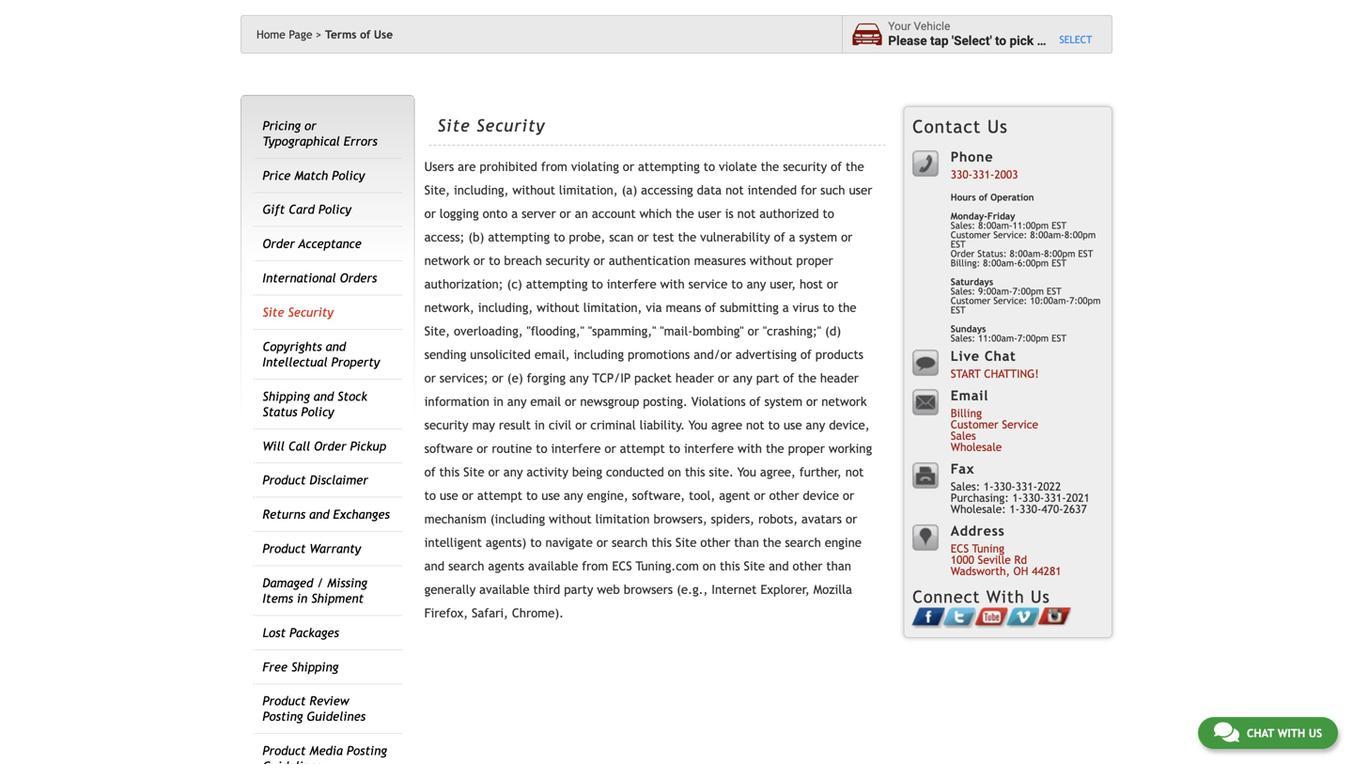 Task type: describe. For each thing, give the bounding box(es) containing it.
to inside the your vehicle please tap 'select' to pick a vehicle
[[995, 33, 1007, 48]]

2 vertical spatial other
[[793, 559, 823, 573]]

or down submitting
[[748, 324, 759, 338]]

0 vertical spatial attempting
[[638, 159, 700, 174]]

phone
[[951, 149, 994, 164]]

connect with us
[[913, 587, 1050, 607]]

2 header from the left
[[820, 371, 859, 385]]

330- down 2022
[[1020, 502, 1042, 515]]

product for product warranty
[[263, 541, 306, 556]]

any up submitting
[[747, 277, 766, 291]]

billing link
[[951, 406, 982, 420]]

missing
[[327, 576, 367, 590]]

probe,
[[569, 230, 606, 244]]

site.
[[709, 465, 734, 479]]

gift card policy
[[263, 202, 351, 217]]

order acceptance link
[[263, 237, 362, 251]]

or down products
[[806, 394, 818, 409]]

activity
[[527, 465, 569, 479]]

1 vertical spatial in
[[535, 418, 545, 432]]

price
[[263, 168, 291, 183]]

policy for price match policy
[[332, 168, 365, 183]]

chrome).
[[512, 606, 564, 620]]

logging
[[440, 206, 479, 221]]

sales link
[[951, 429, 976, 442]]

0 horizontal spatial with
[[660, 277, 685, 291]]

"mail-
[[660, 324, 693, 338]]

comments image
[[1214, 721, 1240, 743]]

330-331-2003 link
[[951, 168, 1018, 181]]

to right virus
[[823, 300, 835, 315]]

price match policy
[[263, 168, 365, 183]]

to down liability.
[[669, 441, 681, 456]]

international orders
[[263, 271, 377, 285]]

or up access;
[[424, 206, 436, 221]]

1 horizontal spatial order
[[314, 439, 346, 453]]

8:00am- up 9:00am-
[[983, 257, 1018, 268]]

not down working in the bottom right of the page
[[846, 465, 864, 479]]

to up mechanism
[[424, 488, 436, 503]]

with
[[987, 587, 1025, 607]]

guidelines for review
[[307, 709, 366, 724]]

sales: inside fax sales: 1-330-331-2022 purchasing: 1-330-331-2021 wholesale: 1-330-470-2637
[[951, 480, 981, 493]]

free
[[263, 660, 288, 674]]

shipment
[[311, 591, 364, 606]]

11:00am-
[[978, 333, 1018, 343]]

(b)
[[468, 230, 484, 244]]

0 vertical spatial in
[[493, 394, 504, 409]]

a inside the your vehicle please tap 'select' to pick a vehicle
[[1037, 33, 1044, 48]]

civil
[[549, 418, 572, 432]]

data
[[697, 183, 722, 197]]

1 customer from the top
[[951, 229, 991, 240]]

or down sending
[[424, 371, 436, 385]]

status
[[263, 404, 297, 419]]

1 vertical spatial shipping
[[291, 660, 339, 674]]

0 vertical spatial system
[[799, 230, 838, 244]]

1 vertical spatial attempting
[[488, 230, 550, 244]]

stock
[[338, 389, 367, 404]]

typographical
[[263, 134, 340, 148]]

gift
[[263, 202, 285, 217]]

onto
[[483, 206, 508, 221]]

robots,
[[759, 512, 798, 526]]

tuning.com
[[636, 559, 699, 573]]

2 horizontal spatial use
[[784, 418, 802, 432]]

working
[[829, 441, 872, 456]]

this up tuning.com
[[652, 535, 672, 550]]

free shipping
[[263, 660, 339, 674]]

rd
[[1015, 553, 1027, 566]]

1 service: from the top
[[994, 229, 1028, 240]]

and for intellectual
[[326, 339, 346, 354]]

liability.
[[640, 418, 685, 432]]

select link
[[1060, 34, 1093, 46]]

or up mechanism
[[462, 488, 474, 503]]

international orders link
[[263, 271, 377, 285]]

product for product disclaimer
[[263, 473, 306, 488]]

lost
[[263, 625, 286, 640]]

1 vertical spatial available
[[480, 582, 530, 597]]

2 horizontal spatial 331-
[[1045, 491, 1066, 504]]

or down 'probe,' on the top
[[594, 253, 605, 268]]

2 sales: from the top
[[951, 286, 976, 296]]

1 horizontal spatial 331-
[[1016, 480, 1038, 493]]

to up submitting
[[732, 277, 743, 291]]

not right agree
[[746, 418, 765, 432]]

0 horizontal spatial order
[[263, 237, 295, 251]]

or up (a)
[[623, 159, 634, 174]]

to left 'probe,' on the top
[[554, 230, 565, 244]]

1 horizontal spatial on
[[703, 559, 716, 573]]

email,
[[535, 347, 570, 362]]

1- up wholesale:
[[984, 480, 994, 493]]

device
[[803, 488, 839, 503]]

are
[[458, 159, 476, 174]]

of down authorized
[[774, 230, 785, 244]]

status:
[[978, 248, 1007, 259]]

promotions
[[628, 347, 690, 362]]

product media posting guidelines
[[263, 744, 387, 764]]

site up internet
[[744, 559, 765, 573]]

navigate
[[546, 535, 593, 550]]

without up the "flooding,"
[[537, 300, 580, 315]]

1 vertical spatial proper
[[788, 441, 825, 456]]

2 horizontal spatial interfere
[[684, 441, 734, 456]]

site down software
[[463, 465, 485, 479]]

in inside damaged / missing items in shipment
[[297, 591, 308, 606]]

2 horizontal spatial search
[[785, 535, 821, 550]]

1 horizontal spatial security
[[476, 116, 545, 135]]

0 vertical spatial including,
[[454, 183, 509, 197]]

1 vertical spatial chat
[[1247, 727, 1275, 740]]

or down (b)
[[474, 253, 485, 268]]

0 horizontal spatial search
[[448, 559, 484, 573]]

packet
[[634, 371, 672, 385]]

or up violations
[[718, 371, 729, 385]]

of right part
[[783, 371, 794, 385]]

0 vertical spatial other
[[769, 488, 799, 503]]

overloading,
[[454, 324, 523, 338]]

which
[[640, 206, 672, 221]]

without up the navigate
[[549, 512, 592, 526]]

0 horizontal spatial than
[[734, 535, 759, 550]]

1 vertical spatial than
[[827, 559, 852, 573]]

this up tool,
[[685, 465, 705, 479]]

start chatting! link
[[951, 367, 1039, 380]]

intellectual
[[263, 355, 328, 369]]

2 horizontal spatial security
[[783, 159, 827, 174]]

this down software
[[439, 465, 460, 479]]

agent
[[719, 488, 750, 503]]

any left device,
[[806, 418, 825, 432]]

posting for product review posting guidelines
[[263, 709, 303, 724]]

1- right wholesale:
[[1010, 502, 1020, 515]]

without up user,
[[750, 253, 793, 268]]

shipping inside shipping and stock status policy
[[263, 389, 310, 404]]

virus
[[793, 300, 819, 315]]

fax sales: 1-330-331-2022 purchasing: 1-330-331-2021 wholesale: 1-330-470-2637
[[951, 461, 1090, 515]]

8:00am- up status:
[[978, 220, 1013, 231]]

safari,
[[472, 606, 508, 620]]

not right is
[[738, 206, 756, 221]]

1 horizontal spatial search
[[612, 535, 648, 550]]

8:00am- up 6:00pm
[[1030, 229, 1065, 240]]

ecs inside the users are prohibited from violating or attempting to violate the security of the site, including, without limitation, (a) accessing data not intended for such user or logging onto a server or an account which the user is not authorized to access; (b) attempting to probe, scan or test the vulnerability of a system or network or to breach security or authentication measures without proper authorization; (c) attempting to interfere with service to any user, host or network, including, without limitation, via means of submitting a virus to the site, overloading, "flooding," "spamming," "mail-bombing" or "crashing;" (d) sending unsolicited email, including promotions and/or advertising of products or services; or (e) forging any tcp/ip packet header or any part of the header information in any email or newsgroup posting. violations of system or network security may result in civil or criminal liability. you agree not to use any device, software or routine to interfere or attempt to interfere with the proper working of this site or any activity being conducted on this site. you agree, further, not to use or attempt to use any engine, software, tool, agent or other device or mechanism (including without limitation browsers, spiders, robots, avatars or intelligent agents) to navigate or search this site other than the search engine and search agents available from ecs tuning.com on this site and other than generally available third party web browsers (e.g., internet explorer, mozilla firefox, safari, chrome).
[[612, 559, 632, 573]]

product review posting guidelines
[[263, 694, 366, 724]]

1 vertical spatial security
[[288, 305, 334, 320]]

tuning
[[972, 542, 1005, 555]]

firefox,
[[424, 606, 468, 620]]

and up generally
[[424, 559, 445, 573]]

copyrights and intellectual property link
[[263, 339, 380, 369]]

2637
[[1064, 502, 1087, 515]]

0 horizontal spatial site security
[[263, 305, 334, 320]]

of down software
[[424, 465, 436, 479]]

without up server in the left top of the page
[[513, 183, 555, 197]]

agents
[[488, 559, 524, 573]]

party
[[564, 582, 593, 597]]

authorization;
[[424, 277, 503, 291]]

home
[[257, 28, 286, 41]]

copyrights
[[263, 339, 322, 354]]

submitting
[[720, 300, 779, 315]]

shipping and stock status policy link
[[263, 389, 367, 419]]

7:00pm down 6:00pm
[[1013, 286, 1044, 296]]

pricing
[[263, 118, 301, 133]]

violations
[[692, 394, 746, 409]]

this up internet
[[720, 559, 740, 573]]

0 vertical spatial proper
[[797, 253, 833, 268]]

or right civil
[[575, 418, 587, 432]]

of left use
[[360, 28, 371, 41]]

7:00pm down 10:00am-
[[1018, 333, 1049, 343]]

of down "crashing;"
[[801, 347, 812, 362]]

posting.
[[643, 394, 688, 409]]

a right onto
[[511, 206, 518, 221]]

policy inside shipping and stock status policy
[[301, 404, 334, 419]]

tap
[[930, 33, 949, 48]]

billing
[[951, 406, 982, 420]]

of inside hours of operation monday-friday sales: 8:00am-11:00pm est customer service: 8:00am-8:00pm est order status: 8:00am-8:00pm est billing: 8:00am-6:00pm est saturdays sales: 9:00am-7:00pm est customer service: 10:00am-7:00pm est sundays sales: 11:00am-7:00pm est
[[979, 192, 988, 202]]

or down routine
[[488, 465, 500, 479]]

scan
[[609, 230, 634, 244]]

or right agent
[[754, 488, 766, 503]]

access;
[[424, 230, 465, 244]]

seville
[[978, 553, 1011, 566]]

0 horizontal spatial you
[[689, 418, 708, 432]]

2 vertical spatial security
[[424, 418, 469, 432]]

newsgroup
[[580, 394, 639, 409]]

or down criminal
[[605, 441, 616, 456]]

hours of operation monday-friday sales: 8:00am-11:00pm est customer service: 8:00am-8:00pm est order status: 8:00am-8:00pm est billing: 8:00am-6:00pm est saturdays sales: 9:00am-7:00pm est customer service: 10:00am-7:00pm est sundays sales: 11:00am-7:00pm est
[[951, 192, 1101, 343]]

sales
[[951, 429, 976, 442]]

0 vertical spatial us
[[988, 116, 1008, 137]]

1 vertical spatial including,
[[478, 300, 533, 315]]

1 vertical spatial limitation,
[[583, 300, 642, 315]]

(a)
[[622, 183, 637, 197]]

avatars
[[802, 512, 842, 526]]

7:00pm right 9:00am-
[[1070, 295, 1101, 306]]

part
[[756, 371, 780, 385]]

to up the data
[[704, 159, 715, 174]]

8:00am- down the 11:00pm
[[1010, 248, 1044, 259]]

or up engine
[[846, 512, 857, 526]]

posting for product media posting guidelines
[[347, 744, 387, 758]]

or right host
[[827, 277, 838, 291]]

gift card policy link
[[263, 202, 351, 217]]

0 horizontal spatial from
[[541, 159, 568, 174]]

1 horizontal spatial user
[[849, 183, 873, 197]]

home page
[[257, 28, 312, 41]]

or right email
[[565, 394, 577, 409]]

site up copyrights
[[263, 305, 284, 320]]

or left the test
[[638, 230, 649, 244]]

fax
[[951, 461, 975, 476]]

such
[[821, 183, 845, 197]]

0 vertical spatial available
[[528, 559, 578, 573]]

330- left 2637
[[1023, 491, 1045, 504]]

1- left 2022
[[1013, 491, 1023, 504]]

of up such
[[831, 159, 842, 174]]

to left breach
[[489, 253, 500, 268]]

agree,
[[760, 465, 796, 479]]

damaged / missing items in shipment
[[263, 576, 367, 606]]

any left part
[[733, 371, 753, 385]]

to down the (including
[[530, 535, 542, 550]]



Task type: locate. For each thing, give the bounding box(es) containing it.
header down products
[[820, 371, 859, 385]]

and/or
[[694, 347, 732, 362]]

terms of use
[[325, 28, 393, 41]]

1 vertical spatial attempt
[[477, 488, 523, 503]]

in up may
[[493, 394, 504, 409]]

user,
[[770, 277, 796, 291]]

monday-
[[951, 210, 988, 221]]

1 horizontal spatial in
[[493, 394, 504, 409]]

0 horizontal spatial in
[[297, 591, 308, 606]]

returns and exchanges link
[[263, 507, 390, 522]]

order down gift
[[263, 237, 295, 251]]

0 vertical spatial with
[[660, 277, 685, 291]]

mechanism
[[424, 512, 487, 526]]

card
[[289, 202, 315, 217]]

2 vertical spatial in
[[297, 591, 308, 606]]

guidelines down 'media'
[[263, 759, 322, 764]]

browsers,
[[654, 512, 707, 526]]

1 horizontal spatial header
[[820, 371, 859, 385]]

0 vertical spatial posting
[[263, 709, 303, 724]]

0 horizontal spatial use
[[440, 488, 458, 503]]

exchanges
[[333, 507, 390, 522]]

1 vertical spatial service:
[[994, 295, 1028, 306]]

interfere up being
[[551, 441, 601, 456]]

will call order pickup link
[[263, 439, 386, 453]]

a left virus
[[783, 300, 789, 315]]

1 horizontal spatial with
[[738, 441, 762, 456]]

1 horizontal spatial posting
[[347, 744, 387, 758]]

wadsworth,
[[951, 564, 1010, 577]]

policy right card
[[318, 202, 351, 217]]

guidelines inside product media posting guidelines
[[263, 759, 322, 764]]

mozilla
[[814, 582, 852, 597]]

and inside shipping and stock status policy
[[314, 389, 334, 404]]

agree
[[711, 418, 743, 432]]

with right comments image
[[1278, 727, 1306, 740]]

to down such
[[823, 206, 835, 221]]

product for product review posting guidelines
[[263, 694, 306, 708]]

pricing or typographical errors link
[[263, 118, 378, 148]]

to down 'probe,' on the top
[[592, 277, 603, 291]]

proper
[[797, 253, 833, 268], [788, 441, 825, 456]]

user
[[849, 183, 873, 197], [698, 206, 721, 221]]

posting inside product review posting guidelines
[[263, 709, 303, 724]]

0 vertical spatial 8:00pm
[[1065, 229, 1096, 240]]

or up typographical
[[305, 118, 316, 133]]

1 product from the top
[[263, 473, 306, 488]]

0 horizontal spatial user
[[698, 206, 721, 221]]

1 vertical spatial posting
[[347, 744, 387, 758]]

bombing"
[[693, 324, 744, 338]]

0 vertical spatial site,
[[424, 183, 450, 197]]

or down limitation
[[597, 535, 608, 550]]

1 vertical spatial site security
[[263, 305, 334, 320]]

service: left 10:00am-
[[994, 295, 1028, 306]]

0 horizontal spatial header
[[676, 371, 714, 385]]

8:00pm
[[1065, 229, 1096, 240], [1044, 248, 1076, 259]]

intelligent
[[424, 535, 482, 550]]

1 horizontal spatial attempt
[[620, 441, 665, 456]]

not down the violate
[[726, 183, 744, 197]]

live
[[951, 348, 980, 364]]

limitation,
[[559, 183, 618, 197], [583, 300, 642, 315]]

match
[[294, 168, 328, 183]]

0 vertical spatial network
[[424, 253, 470, 268]]

0 vertical spatial user
[[849, 183, 873, 197]]

1 horizontal spatial site security
[[438, 116, 545, 135]]

1 horizontal spatial us
[[1031, 587, 1050, 607]]

on up (e.g.,
[[703, 559, 716, 573]]

copyrights and intellectual property
[[263, 339, 380, 369]]

1 vertical spatial guidelines
[[263, 759, 322, 764]]

forging
[[527, 371, 566, 385]]

1 vertical spatial policy
[[318, 202, 351, 217]]

product down the "returns"
[[263, 541, 306, 556]]

site up are
[[438, 116, 471, 135]]

site,
[[424, 183, 450, 197], [424, 324, 450, 338]]

1 site, from the top
[[424, 183, 450, 197]]

any down routine
[[504, 465, 523, 479]]

product up the "returns"
[[263, 473, 306, 488]]

warranty
[[310, 541, 361, 556]]

friday
[[988, 210, 1016, 221]]

any down the (e) at the left of page
[[507, 394, 527, 409]]

0 horizontal spatial security
[[288, 305, 334, 320]]

and up "property"
[[326, 339, 346, 354]]

home page link
[[257, 28, 322, 41]]

search down avatars
[[785, 535, 821, 550]]

limitation, down violating
[[559, 183, 618, 197]]

product media posting guidelines link
[[263, 744, 387, 764]]

system down part
[[765, 394, 803, 409]]

2 site, from the top
[[424, 324, 450, 338]]

0 vertical spatial chat
[[985, 348, 1016, 364]]

items
[[263, 591, 293, 606]]

1 vertical spatial site,
[[424, 324, 450, 338]]

1 horizontal spatial use
[[542, 488, 560, 503]]

saturdays
[[951, 276, 994, 287]]

or right "device"
[[843, 488, 855, 503]]

1 sales: from the top
[[951, 220, 976, 231]]

shipping and stock status policy
[[263, 389, 367, 419]]

orders
[[340, 271, 377, 285]]

a down authorized
[[789, 230, 796, 244]]

connect
[[913, 587, 981, 607]]

or left the (e) at the left of page
[[492, 371, 504, 385]]

chat inside live chat start chatting!
[[985, 348, 1016, 364]]

your
[[888, 20, 911, 33]]

acceptance
[[298, 237, 362, 251]]

advertising
[[736, 347, 797, 362]]

posting inside product media posting guidelines
[[347, 744, 387, 758]]

guidelines for media
[[263, 759, 322, 764]]

use up agree,
[[784, 418, 802, 432]]

330- inside phone 330-331-2003
[[951, 168, 973, 181]]

us right comments image
[[1309, 727, 1322, 740]]

policy down errors
[[332, 168, 365, 183]]

order right call
[[314, 439, 346, 453]]

0 horizontal spatial ecs
[[612, 559, 632, 573]]

2 horizontal spatial with
[[1278, 727, 1306, 740]]

1 vertical spatial system
[[765, 394, 803, 409]]

security up prohibited
[[476, 116, 545, 135]]

2 vertical spatial with
[[1278, 727, 1306, 740]]

2 customer from the top
[[951, 295, 991, 306]]

1 horizontal spatial from
[[582, 559, 608, 573]]

2 service: from the top
[[994, 295, 1028, 306]]

1 vertical spatial you
[[738, 465, 757, 479]]

errors
[[344, 134, 378, 148]]

0 vertical spatial security
[[783, 159, 827, 174]]

of down service
[[705, 300, 716, 315]]

without
[[513, 183, 555, 197], [750, 253, 793, 268], [537, 300, 580, 315], [549, 512, 592, 526]]

2 horizontal spatial us
[[1309, 727, 1322, 740]]

product inside product media posting guidelines
[[263, 744, 306, 758]]

1 vertical spatial with
[[738, 441, 762, 456]]

order
[[263, 237, 295, 251], [951, 248, 975, 259], [314, 439, 346, 453]]

means
[[666, 300, 701, 315]]

1 vertical spatial user
[[698, 206, 721, 221]]

interfere down authentication
[[607, 277, 657, 291]]

8:00pm right the 11:00pm
[[1065, 229, 1096, 240]]

or down may
[[477, 441, 488, 456]]

or down such
[[841, 230, 853, 244]]

us down 44281
[[1031, 587, 1050, 607]]

information
[[424, 394, 490, 409]]

0 horizontal spatial posting
[[263, 709, 303, 724]]

us for connect
[[1031, 587, 1050, 607]]

this
[[439, 465, 460, 479], [685, 465, 705, 479], [652, 535, 672, 550], [720, 559, 740, 573]]

(e.g.,
[[677, 582, 708, 597]]

attempt up conducted
[[620, 441, 665, 456]]

to up the (including
[[526, 488, 538, 503]]

product for product media posting guidelines
[[263, 744, 306, 758]]

1 horizontal spatial ecs
[[951, 542, 969, 555]]

via
[[646, 300, 662, 315]]

posting down free
[[263, 709, 303, 724]]

1 vertical spatial from
[[582, 559, 608, 573]]

and
[[326, 339, 346, 354], [314, 389, 334, 404], [309, 507, 330, 522], [424, 559, 445, 573], [769, 559, 789, 573]]

1 horizontal spatial network
[[822, 394, 867, 409]]

search down limitation
[[612, 535, 648, 550]]

1 horizontal spatial interfere
[[607, 277, 657, 291]]

0 vertical spatial guidelines
[[307, 709, 366, 724]]

result
[[499, 418, 531, 432]]

hours
[[951, 192, 976, 202]]

security
[[783, 159, 827, 174], [546, 253, 590, 268], [424, 418, 469, 432]]

explorer,
[[761, 582, 810, 597]]

product disclaimer link
[[263, 473, 368, 488]]

4 product from the top
[[263, 744, 306, 758]]

to up agree,
[[768, 418, 780, 432]]

0 vertical spatial security
[[476, 116, 545, 135]]

and inside copyrights and intellectual property
[[326, 339, 346, 354]]

2003
[[995, 168, 1018, 181]]

2 horizontal spatial order
[[951, 248, 975, 259]]

and for exchanges
[[309, 507, 330, 522]]

of down part
[[750, 394, 761, 409]]

any down being
[[564, 488, 583, 503]]

0 vertical spatial service:
[[994, 229, 1028, 240]]

0 horizontal spatial attempt
[[477, 488, 523, 503]]

chat with us
[[1247, 727, 1322, 740]]

interfere up the site.
[[684, 441, 734, 456]]

1 horizontal spatial than
[[827, 559, 852, 573]]

0 vertical spatial shipping
[[263, 389, 310, 404]]

site down 'browsers,'
[[676, 535, 697, 550]]

0 horizontal spatial network
[[424, 253, 470, 268]]

sales: down billing:
[[951, 286, 976, 296]]

0 vertical spatial site security
[[438, 116, 545, 135]]

damaged / missing items in shipment link
[[263, 576, 367, 606]]

guidelines down review
[[307, 709, 366, 724]]

service:
[[994, 229, 1028, 240], [994, 295, 1028, 306]]

8:00pm down the 11:00pm
[[1044, 248, 1076, 259]]

0 vertical spatial than
[[734, 535, 759, 550]]

proper up "further,"
[[788, 441, 825, 456]]

vehicle
[[914, 20, 951, 33]]

to up activity
[[536, 441, 548, 456]]

0 horizontal spatial chat
[[985, 348, 1016, 364]]

security down 'probe,' on the top
[[546, 253, 590, 268]]

330- up wholesale:
[[994, 480, 1016, 493]]

lost packages
[[263, 625, 339, 640]]

3 product from the top
[[263, 694, 306, 708]]

product inside product review posting guidelines
[[263, 694, 306, 708]]

shipping down 'packages'
[[291, 660, 339, 674]]

3 sales: from the top
[[951, 333, 976, 343]]

other up robots,
[[769, 488, 799, 503]]

0 vertical spatial limitation,
[[559, 183, 618, 197]]

site, up sending
[[424, 324, 450, 338]]

or inside pricing or typographical errors
[[305, 118, 316, 133]]

0 vertical spatial policy
[[332, 168, 365, 183]]

1 horizontal spatial you
[[738, 465, 757, 479]]

policy for gift card policy
[[318, 202, 351, 217]]

or left "an"
[[560, 206, 571, 221]]

with up the means at top
[[660, 277, 685, 291]]

order inside hours of operation monday-friday sales: 8:00am-11:00pm est customer service: 8:00am-8:00pm est order status: 8:00am-8:00pm est billing: 8:00am-6:00pm est saturdays sales: 9:00am-7:00pm est customer service: 10:00am-7:00pm est sundays sales: 11:00am-7:00pm est
[[951, 248, 975, 259]]

2 vertical spatial policy
[[301, 404, 334, 419]]

network,
[[424, 300, 474, 315]]

331- inside phone 330-331-2003
[[973, 168, 995, 181]]

ecs down address
[[951, 542, 969, 555]]

services;
[[440, 371, 488, 385]]

(e)
[[507, 371, 523, 385]]

violate
[[719, 159, 757, 174]]

in left civil
[[535, 418, 545, 432]]

property
[[331, 355, 380, 369]]

posting
[[263, 709, 303, 724], [347, 744, 387, 758]]

wholesale link
[[951, 440, 1002, 453]]

1 vertical spatial 8:00pm
[[1044, 248, 1076, 259]]

0 horizontal spatial on
[[668, 465, 681, 479]]

page
[[289, 28, 312, 41]]

2 product from the top
[[263, 541, 306, 556]]

2 vertical spatial customer
[[951, 418, 999, 431]]

operation
[[991, 192, 1034, 202]]

damaged
[[263, 576, 313, 590]]

0 vertical spatial customer
[[951, 229, 991, 240]]

any down "including"
[[570, 371, 589, 385]]

4 sales: from the top
[[951, 480, 981, 493]]

0 horizontal spatial interfere
[[551, 441, 601, 456]]

1 vertical spatial other
[[701, 535, 731, 550]]

0 vertical spatial ecs
[[951, 542, 969, 555]]

on up software,
[[668, 465, 681, 479]]

2 vertical spatial attempting
[[526, 277, 588, 291]]

email
[[951, 388, 989, 403]]

limitation, up "spamming,"
[[583, 300, 642, 315]]

packages
[[289, 625, 339, 640]]

1 horizontal spatial security
[[546, 253, 590, 268]]

test
[[653, 230, 674, 244]]

site security up prohibited
[[438, 116, 545, 135]]

attempting up breach
[[488, 230, 550, 244]]

product left 'media'
[[263, 744, 306, 758]]

sending
[[424, 347, 467, 362]]

1 horizontal spatial chat
[[1247, 727, 1275, 740]]

and up explorer,
[[769, 559, 789, 573]]

sales: down hours at the right top
[[951, 220, 976, 231]]

contact us
[[913, 116, 1008, 137]]

ecs inside address ecs tuning 1000 seville rd wadsworth, oh 44281
[[951, 542, 969, 555]]

in down damaged on the bottom left of page
[[297, 591, 308, 606]]

authentication
[[609, 253, 690, 268]]

chat right comments image
[[1247, 727, 1275, 740]]

1 header from the left
[[676, 371, 714, 385]]

us for chat
[[1309, 727, 1322, 740]]

2 vertical spatial us
[[1309, 727, 1322, 740]]

security up for
[[783, 159, 827, 174]]

1000
[[951, 553, 975, 566]]

ecs up web
[[612, 559, 632, 573]]

3 customer from the top
[[951, 418, 999, 431]]

guidelines inside product review posting guidelines
[[307, 709, 366, 724]]

product review posting guidelines link
[[263, 694, 366, 724]]

from left violating
[[541, 159, 568, 174]]

including, down the (c)
[[478, 300, 533, 315]]

from up web
[[582, 559, 608, 573]]

0 vertical spatial you
[[689, 418, 708, 432]]

1 vertical spatial ecs
[[612, 559, 632, 573]]

chat with us link
[[1198, 717, 1338, 749]]

and for stock
[[314, 389, 334, 404]]

security
[[476, 116, 545, 135], [288, 305, 334, 320]]

(c)
[[507, 277, 522, 291]]

attempting down breach
[[526, 277, 588, 291]]

customer inside email billing customer service sales wholesale
[[951, 418, 999, 431]]

us up phone
[[988, 116, 1008, 137]]

1 vertical spatial customer
[[951, 295, 991, 306]]

0 vertical spatial attempt
[[620, 441, 665, 456]]

0 vertical spatial on
[[668, 465, 681, 479]]

oh
[[1014, 564, 1029, 577]]

account
[[592, 206, 636, 221]]

purchasing:
[[951, 491, 1009, 504]]

search down intelligent
[[448, 559, 484, 573]]



Task type: vqa. For each thing, say whether or not it's contained in the screenshot.
Returns and Exchanges link
yes



